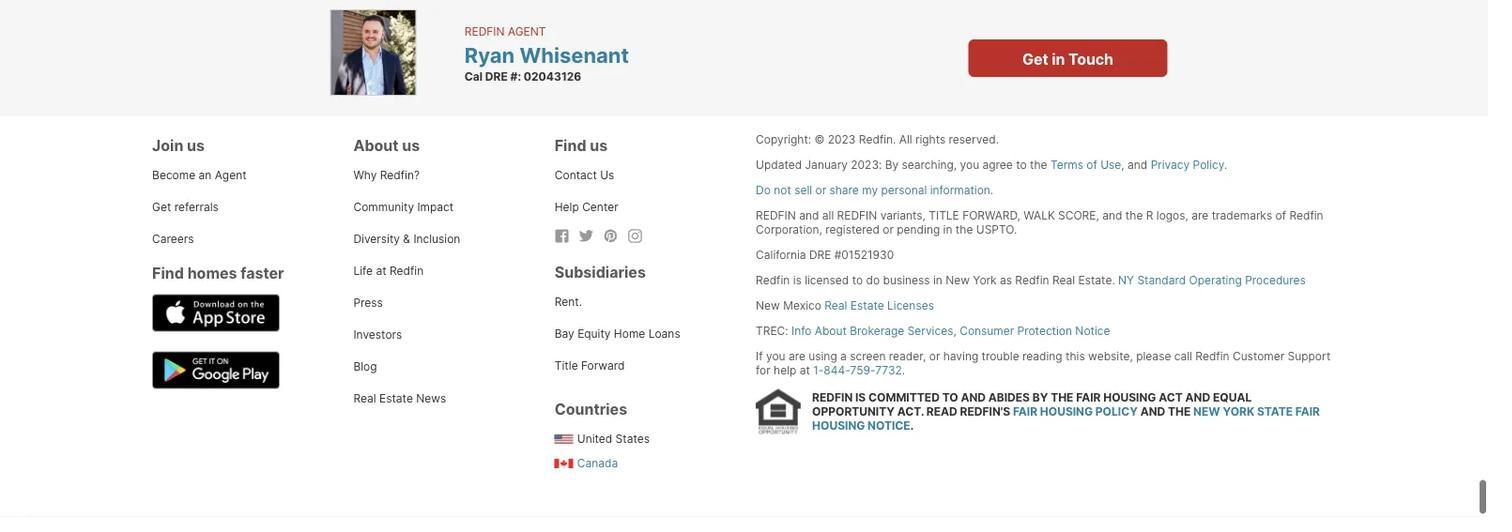 Task type: locate. For each thing, give the bounding box(es) containing it.
1 horizontal spatial the
[[1031, 159, 1048, 172]]

0 vertical spatial or
[[816, 184, 827, 198]]

ryan whisenant, redfin agent image
[[330, 9, 417, 96]]

housing up the policy
[[1104, 391, 1157, 405]]

,
[[1122, 159, 1125, 172], [954, 325, 957, 339]]

0 vertical spatial of
[[1087, 159, 1098, 172]]

in
[[1052, 50, 1066, 68], [944, 224, 953, 237], [934, 274, 943, 288]]

forward,
[[963, 209, 1021, 223]]

2 horizontal spatial and
[[1186, 391, 1211, 405]]

02043126
[[524, 69, 582, 83]]

0 vertical spatial real
[[1053, 274, 1076, 288]]

us
[[600, 169, 615, 182]]

new left york
[[946, 274, 970, 288]]

estate
[[851, 300, 885, 313], [380, 392, 413, 406]]

in left touch
[[1052, 50, 1066, 68]]

1 vertical spatial find
[[152, 265, 184, 283]]

1 horizontal spatial us
[[402, 137, 420, 155]]

0 horizontal spatial new
[[756, 300, 781, 313]]

careers
[[152, 233, 194, 246]]

find down careers
[[152, 265, 184, 283]]

0 horizontal spatial find
[[152, 265, 184, 283]]

of inside redfin and all redfin variants, title forward, walk score, and the r logos, are trademarks of redfin corporation, registered or pending in the uspto.
[[1276, 209, 1287, 223]]

2 horizontal spatial fair
[[1296, 405, 1321, 419]]

redfin twitter image
[[579, 229, 594, 244]]

1 horizontal spatial you
[[961, 159, 980, 172]]

1 us from the left
[[187, 137, 205, 155]]

2023
[[828, 133, 856, 147]]

diversity
[[354, 233, 400, 246]]

get left touch
[[1023, 50, 1049, 68]]

title
[[555, 359, 578, 373]]

1-844-759-7732 .
[[814, 364, 906, 378]]

0 horizontal spatial about
[[354, 137, 399, 155]]

0 horizontal spatial us
[[187, 137, 205, 155]]

in down title
[[944, 224, 953, 237]]

housing down by
[[1041, 405, 1094, 419]]

or right sell at the top of the page
[[816, 184, 827, 198]]

redfin for and
[[756, 209, 796, 223]]

become an agent
[[152, 169, 247, 182]]

real down blog
[[354, 392, 376, 406]]

©
[[815, 133, 825, 147]]

fair inside redfin is committed to and abides by the fair housing act and equal opportunity act. read redfin's
[[1077, 391, 1101, 405]]

1 horizontal spatial ,
[[1122, 159, 1125, 172]]

, up having
[[954, 325, 957, 339]]

1 vertical spatial at
[[800, 364, 811, 378]]

0 horizontal spatial and
[[961, 391, 986, 405]]

reserved.
[[949, 133, 999, 147]]

of right the trademarks
[[1276, 209, 1287, 223]]

1 vertical spatial or
[[883, 224, 894, 237]]

get up careers
[[152, 201, 171, 214]]

0 horizontal spatial ,
[[954, 325, 957, 339]]

privacy policy link
[[1151, 159, 1225, 172]]

0 horizontal spatial get
[[152, 201, 171, 214]]

us up redfin? at the top left of page
[[402, 137, 420, 155]]

of
[[1087, 159, 1098, 172], [1276, 209, 1287, 223]]

0 vertical spatial you
[[961, 159, 980, 172]]

bay equity home loans button
[[555, 327, 681, 341]]

dre up licensed
[[810, 249, 832, 263]]

agent up ryan whisenant link
[[508, 24, 546, 38]]

us for about us
[[402, 137, 420, 155]]

estate up info about brokerage services link
[[851, 300, 885, 313]]

redfin inside redfin is committed to and abides by the fair housing act and equal opportunity act. read redfin's
[[813, 391, 853, 405]]

1 vertical spatial ,
[[954, 325, 957, 339]]

you down reserved. at the right top of page
[[961, 159, 980, 172]]

1 vertical spatial about
[[815, 325, 847, 339]]

get
[[1023, 50, 1049, 68], [152, 201, 171, 214]]

1 horizontal spatial housing
[[1041, 405, 1094, 419]]

housing down opportunity
[[813, 419, 866, 433]]

the down act
[[1169, 405, 1191, 419]]

0 vertical spatial get
[[1023, 50, 1049, 68]]

faster
[[241, 265, 284, 283]]

1 horizontal spatial real
[[825, 300, 848, 313]]

0 horizontal spatial dre
[[486, 69, 508, 83]]

title forward button
[[555, 359, 625, 373]]

the down title
[[956, 224, 974, 237]]

community
[[354, 201, 414, 214]]

redfin up opportunity
[[813, 391, 853, 405]]

center
[[583, 201, 619, 214]]

dre left #:
[[486, 69, 508, 83]]

1 horizontal spatial are
[[1192, 209, 1209, 223]]

estate left the news
[[380, 392, 413, 406]]

0 horizontal spatial the
[[1051, 391, 1074, 405]]

real left estate.
[[1053, 274, 1076, 288]]

0 vertical spatial at
[[376, 264, 387, 278]]

find up contact
[[555, 137, 587, 155]]

share
[[830, 184, 859, 198]]

2 horizontal spatial in
[[1052, 50, 1066, 68]]

and up new
[[1186, 391, 1211, 405]]

2 horizontal spatial the
[[1126, 209, 1144, 223]]

community impact
[[354, 201, 454, 214]]

notice
[[1076, 325, 1111, 339]]

at inside "if you are using a screen reader, or having trouble reading this website, please call redfin customer support for help at"
[[800, 364, 811, 378]]

dre
[[486, 69, 508, 83], [810, 249, 832, 263]]

1 horizontal spatial new
[[946, 274, 970, 288]]

fair housing policy and the
[[1014, 405, 1194, 419]]

1 horizontal spatial at
[[800, 364, 811, 378]]

walk
[[1024, 209, 1056, 223]]

1 horizontal spatial estate
[[851, 300, 885, 313]]

home
[[614, 327, 646, 341]]

redfin up the corporation,
[[756, 209, 796, 223]]

life at redfin
[[354, 264, 424, 278]]

to
[[943, 391, 959, 405]]

2 vertical spatial or
[[930, 350, 941, 364]]

0 horizontal spatial you
[[767, 350, 786, 364]]

redfin up ryan
[[465, 24, 505, 38]]

1 vertical spatial estate
[[380, 392, 413, 406]]

or down trec: info about brokerage services , consumer protection notice in the right bottom of the page
[[930, 350, 941, 364]]

download the redfin app on the apple app store image
[[152, 295, 280, 333]]

, left privacy on the right top of the page
[[1122, 159, 1125, 172]]

title forward
[[555, 359, 625, 373]]

title
[[929, 209, 960, 223]]

about up 'why redfin?'
[[354, 137, 399, 155]]

act.
[[898, 405, 924, 419]]

us
[[187, 137, 205, 155], [402, 137, 420, 155], [590, 137, 608, 155]]

1 horizontal spatial about
[[815, 325, 847, 339]]

the left r
[[1126, 209, 1144, 223]]

us for find us
[[590, 137, 608, 155]]

1 vertical spatial real
[[825, 300, 848, 313]]

1 horizontal spatial agent
[[508, 24, 546, 38]]

1-844-759-7732 link
[[814, 364, 903, 378]]

equal housing opportunity image
[[756, 390, 801, 435]]

new
[[1194, 405, 1221, 419]]

find
[[555, 137, 587, 155], [152, 265, 184, 283]]

1 horizontal spatial in
[[944, 224, 953, 237]]

agent right "an"
[[215, 169, 247, 182]]

fair up fair housing policy 'link'
[[1077, 391, 1101, 405]]

info
[[792, 325, 812, 339]]

0 vertical spatial are
[[1192, 209, 1209, 223]]

call
[[1175, 350, 1193, 364]]

help center
[[555, 201, 619, 214]]

business
[[884, 274, 931, 288]]

0 horizontal spatial of
[[1087, 159, 1098, 172]]

0 horizontal spatial and
[[800, 209, 820, 223]]

3 us from the left
[[590, 137, 608, 155]]

procedures
[[1246, 274, 1307, 288]]

1 vertical spatial you
[[767, 350, 786, 364]]

using
[[809, 350, 838, 364]]

1 vertical spatial new
[[756, 300, 781, 313]]

california dre #01521930
[[756, 249, 895, 263]]

0 vertical spatial new
[[946, 274, 970, 288]]

agent
[[508, 24, 546, 38], [215, 169, 247, 182]]

1 horizontal spatial fair
[[1077, 391, 1101, 405]]

or inside "if you are using a screen reader, or having trouble reading this website, please call redfin customer support for help at"
[[930, 350, 941, 364]]

forward
[[582, 359, 625, 373]]

at
[[376, 264, 387, 278], [800, 364, 811, 378]]

in right business at the bottom right
[[934, 274, 943, 288]]

redfin
[[465, 24, 505, 38], [1290, 209, 1324, 223], [390, 264, 424, 278], [756, 274, 790, 288], [1016, 274, 1050, 288], [1196, 350, 1230, 364]]

1 vertical spatial are
[[789, 350, 806, 364]]

0 horizontal spatial the
[[956, 224, 974, 237]]

redfin right call
[[1196, 350, 1230, 364]]

fair
[[1077, 391, 1101, 405], [1014, 405, 1038, 419], [1296, 405, 1321, 419]]

redfin for is
[[813, 391, 853, 405]]

redfin right the trademarks
[[1290, 209, 1324, 223]]

0 horizontal spatial real
[[354, 392, 376, 406]]

0 vertical spatial agent
[[508, 24, 546, 38]]

canada link
[[555, 457, 618, 471]]

you right if
[[767, 350, 786, 364]]

screen
[[850, 350, 886, 364]]

redfin inside "if you are using a screen reader, or having trouble reading this website, please call redfin customer support for help at"
[[1196, 350, 1230, 364]]

2 horizontal spatial real
[[1053, 274, 1076, 288]]

searching,
[[902, 159, 957, 172]]

bay
[[555, 327, 575, 341]]

do
[[867, 274, 880, 288]]

referrals
[[174, 201, 219, 214]]

housing inside new york state fair housing notice
[[813, 419, 866, 433]]

terms
[[1051, 159, 1084, 172]]

are right logos,
[[1192, 209, 1209, 223]]

1 horizontal spatial the
[[1169, 405, 1191, 419]]

get inside button
[[1023, 50, 1049, 68]]

us for join us
[[187, 137, 205, 155]]

news
[[416, 392, 446, 406]]

0 vertical spatial in
[[1052, 50, 1066, 68]]

1 vertical spatial the
[[1126, 209, 1144, 223]]

the up fair housing policy 'link'
[[1051, 391, 1074, 405]]

0 horizontal spatial agent
[[215, 169, 247, 182]]

fair down by
[[1014, 405, 1038, 419]]

get for get in touch
[[1023, 50, 1049, 68]]

or down variants,
[[883, 224, 894, 237]]

of left use
[[1087, 159, 1098, 172]]

2 vertical spatial the
[[956, 224, 974, 237]]

1 horizontal spatial find
[[555, 137, 587, 155]]

0 vertical spatial dre
[[486, 69, 508, 83]]

variants,
[[881, 209, 926, 223]]

1 horizontal spatial of
[[1276, 209, 1287, 223]]

find homes faster
[[152, 265, 284, 283]]

redfin down the &
[[390, 264, 424, 278]]

1 horizontal spatial dre
[[810, 249, 832, 263]]

as
[[1000, 274, 1013, 288]]

real down licensed
[[825, 300, 848, 313]]

and down act
[[1141, 405, 1166, 419]]

at right "life"
[[376, 264, 387, 278]]

in inside button
[[1052, 50, 1066, 68]]

1 vertical spatial in
[[944, 224, 953, 237]]

licensed
[[805, 274, 850, 288]]

policy
[[1194, 159, 1225, 172]]

0 vertical spatial ,
[[1122, 159, 1125, 172]]

to right the agree
[[1017, 159, 1027, 172]]

the inside redfin is committed to and abides by the fair housing act and equal opportunity act. read redfin's
[[1051, 391, 1074, 405]]

about up using
[[815, 325, 847, 339]]

0 horizontal spatial estate
[[380, 392, 413, 406]]

canadian flag image
[[555, 460, 574, 469]]

life
[[354, 264, 373, 278]]

2 horizontal spatial us
[[590, 137, 608, 155]]

if you are using a screen reader, or having trouble reading this website, please call redfin customer support for help at
[[756, 350, 1331, 378]]

the
[[1051, 391, 1074, 405], [1169, 405, 1191, 419]]

redfin's
[[961, 405, 1011, 419]]

2023:
[[851, 159, 882, 172]]

policy
[[1096, 405, 1138, 419]]

us up us
[[590, 137, 608, 155]]

new up trec:
[[756, 300, 781, 313]]

updated
[[756, 159, 802, 172]]

join
[[152, 137, 184, 155]]

bay equity home loans
[[555, 327, 681, 341]]

and up redfin's
[[961, 391, 986, 405]]

0 vertical spatial find
[[555, 137, 587, 155]]

and right use
[[1128, 159, 1148, 172]]

2 horizontal spatial or
[[930, 350, 941, 364]]

1 vertical spatial to
[[853, 274, 863, 288]]

1 horizontal spatial or
[[883, 224, 894, 237]]

1 horizontal spatial to
[[1017, 159, 1027, 172]]

find for find us
[[555, 137, 587, 155]]

0 horizontal spatial housing
[[813, 419, 866, 433]]

0 horizontal spatial in
[[934, 274, 943, 288]]

1 vertical spatial get
[[152, 201, 171, 214]]

rent. button
[[555, 295, 582, 309]]

at left 1-
[[800, 364, 811, 378]]

are up help
[[789, 350, 806, 364]]

are
[[1192, 209, 1209, 223], [789, 350, 806, 364]]

to left do
[[853, 274, 863, 288]]

1 vertical spatial of
[[1276, 209, 1287, 223]]

state
[[1258, 405, 1294, 419]]

and right score,
[[1103, 209, 1123, 223]]

whisenant
[[520, 42, 629, 67]]

0 vertical spatial about
[[354, 137, 399, 155]]

1 horizontal spatial get
[[1023, 50, 1049, 68]]

fair right state
[[1296, 405, 1321, 419]]

0 vertical spatial the
[[1031, 159, 1048, 172]]

2 horizontal spatial housing
[[1104, 391, 1157, 405]]

2 us from the left
[[402, 137, 420, 155]]

1 horizontal spatial and
[[1141, 405, 1166, 419]]

investors button
[[354, 328, 402, 342]]

us right join
[[187, 137, 205, 155]]

and left all
[[800, 209, 820, 223]]

0 horizontal spatial are
[[789, 350, 806, 364]]

the left terms
[[1031, 159, 1048, 172]]



Task type: vqa. For each thing, say whether or not it's contained in the screenshot.
HOUSING inside the NEW YORK STATE FAIR HOUSING NOTICE
yes



Task type: describe. For each thing, give the bounding box(es) containing it.
an
[[199, 169, 212, 182]]

. down "act." on the right of page
[[911, 419, 914, 433]]

licenses
[[888, 300, 935, 313]]

protection
[[1018, 325, 1073, 339]]

york
[[974, 274, 997, 288]]

estate.
[[1079, 274, 1116, 288]]

is
[[794, 274, 802, 288]]

ny
[[1119, 274, 1135, 288]]

subsidiaries
[[555, 264, 646, 282]]

are inside redfin and all redfin variants, title forward, walk score, and the r logos, are trademarks of redfin corporation, registered or pending in the uspto.
[[1192, 209, 1209, 223]]

2 horizontal spatial and
[[1128, 159, 1148, 172]]

1 horizontal spatial and
[[1103, 209, 1123, 223]]

trademarks
[[1212, 209, 1273, 223]]

. down updated january 2023: by searching, you agree to the terms of use , and privacy policy .
[[991, 184, 994, 198]]

united
[[578, 433, 613, 446]]

redfin pinterest image
[[604, 229, 619, 244]]

registered
[[826, 224, 880, 237]]

dre inside the redfin agent ryan whisenant cal dre #: 02043126
[[486, 69, 508, 83]]

do
[[756, 184, 771, 198]]

if
[[756, 350, 763, 364]]

1 vertical spatial dre
[[810, 249, 832, 263]]

2 vertical spatial real
[[354, 392, 376, 406]]

use
[[1101, 159, 1122, 172]]

blog
[[354, 360, 377, 374]]

redfin inside redfin and all redfin variants, title forward, walk score, and the r logos, are trademarks of redfin corporation, registered or pending in the uspto.
[[1290, 209, 1324, 223]]

or inside redfin and all redfin variants, title forward, walk score, and the r logos, are trademarks of redfin corporation, registered or pending in the uspto.
[[883, 224, 894, 237]]

download the redfin app from the google play store image
[[152, 352, 280, 390]]

become an agent button
[[152, 169, 247, 182]]

contact us button
[[555, 169, 615, 182]]

a
[[841, 350, 847, 364]]

information
[[931, 184, 991, 198]]

consumer protection notice link
[[960, 325, 1111, 339]]

redfin is licensed to do business in new york as redfin real estate. ny standard operating procedures
[[756, 274, 1307, 288]]

759-
[[851, 364, 876, 378]]

redfin left the is
[[756, 274, 790, 288]]

redfin facebook image
[[555, 229, 570, 244]]

website,
[[1089, 350, 1134, 364]]

operating
[[1190, 274, 1243, 288]]

0 horizontal spatial at
[[376, 264, 387, 278]]

fair housing policy link
[[1014, 405, 1138, 419]]

redfin agent ryan whisenant cal dre #: 02043126
[[465, 24, 629, 83]]

get in touch
[[1023, 50, 1114, 68]]

agent inside the redfin agent ryan whisenant cal dre #: 02043126
[[508, 24, 546, 38]]

1 vertical spatial agent
[[215, 169, 247, 182]]

consumer
[[960, 325, 1015, 339]]

canada
[[578, 457, 618, 471]]

housing inside redfin is committed to and abides by the fair housing act and equal opportunity act. read redfin's
[[1104, 391, 1157, 405]]

redfin?
[[380, 169, 420, 182]]

us flag image
[[555, 436, 574, 445]]

personal
[[882, 184, 928, 198]]

redfin up the registered
[[838, 209, 878, 223]]

please
[[1137, 350, 1172, 364]]

in inside redfin and all redfin variants, title forward, walk score, and the r logos, are trademarks of redfin corporation, registered or pending in the uspto.
[[944, 224, 953, 237]]

trouble
[[982, 350, 1020, 364]]

redfin is committed to and abides by the fair housing act and equal opportunity act. read redfin's
[[813, 391, 1252, 419]]

terms of use link
[[1051, 159, 1122, 172]]

services
[[908, 325, 954, 339]]

reading
[[1023, 350, 1063, 364]]

trec: info about brokerage services , consumer protection notice
[[756, 325, 1111, 339]]

. up the trademarks
[[1225, 159, 1228, 172]]

find for find homes faster
[[152, 265, 184, 283]]

redfin instagram image
[[628, 229, 643, 244]]

redfin.
[[859, 133, 897, 147]]

privacy
[[1151, 159, 1190, 172]]

act
[[1159, 391, 1184, 405]]

opportunity
[[813, 405, 895, 419]]

2 vertical spatial in
[[934, 274, 943, 288]]

support
[[1289, 350, 1331, 364]]

rent.
[[555, 295, 582, 309]]

do not sell or share my personal information link
[[756, 184, 991, 198]]

this
[[1066, 350, 1086, 364]]

diversity & inclusion button
[[354, 233, 461, 246]]

trec:
[[756, 325, 789, 339]]

abides
[[989, 391, 1031, 405]]

life at redfin button
[[354, 264, 424, 278]]

info about brokerage services link
[[792, 325, 954, 339]]

you inside "if you are using a screen reader, or having trouble reading this website, please call redfin customer support for help at"
[[767, 350, 786, 364]]

r
[[1147, 209, 1154, 223]]

1-
[[814, 364, 824, 378]]

ryan whisenant link
[[465, 42, 629, 67]]

0 horizontal spatial fair
[[1014, 405, 1038, 419]]

get for get referrals
[[152, 201, 171, 214]]

blog button
[[354, 360, 377, 374]]

ryan
[[465, 42, 515, 67]]

real estate licenses link
[[825, 300, 935, 313]]

0 vertical spatial estate
[[851, 300, 885, 313]]

sell
[[795, 184, 813, 198]]

are inside "if you are using a screen reader, or having trouble reading this website, please call redfin customer support for help at"
[[789, 350, 806, 364]]

. down reader,
[[903, 364, 906, 378]]

redfin inside the redfin agent ryan whisenant cal dre #: 02043126
[[465, 24, 505, 38]]

brokerage
[[850, 325, 905, 339]]

0 horizontal spatial or
[[816, 184, 827, 198]]

rights
[[916, 133, 946, 147]]

diversity & inclusion
[[354, 233, 461, 246]]

0 horizontal spatial to
[[853, 274, 863, 288]]

read
[[927, 405, 958, 419]]

#:
[[511, 69, 521, 83]]

touch
[[1069, 50, 1114, 68]]

equal
[[1214, 391, 1252, 405]]

fair inside new york state fair housing notice
[[1296, 405, 1321, 419]]

new mexico real estate licenses
[[756, 300, 935, 313]]

not
[[774, 184, 792, 198]]

get referrals button
[[152, 201, 219, 214]]

updated january 2023: by searching, you agree to the terms of use , and privacy policy .
[[756, 159, 1228, 172]]

copyright: © 2023 redfin. all rights reserved.
[[756, 133, 999, 147]]

logos,
[[1157, 209, 1189, 223]]

mexico
[[784, 300, 822, 313]]

why redfin?
[[354, 169, 420, 182]]

844-
[[824, 364, 851, 378]]

0 vertical spatial to
[[1017, 159, 1027, 172]]

for
[[756, 364, 771, 378]]

help
[[774, 364, 797, 378]]

new york state fair housing notice
[[813, 405, 1321, 433]]

loans
[[649, 327, 681, 341]]

redfin right as
[[1016, 274, 1050, 288]]



